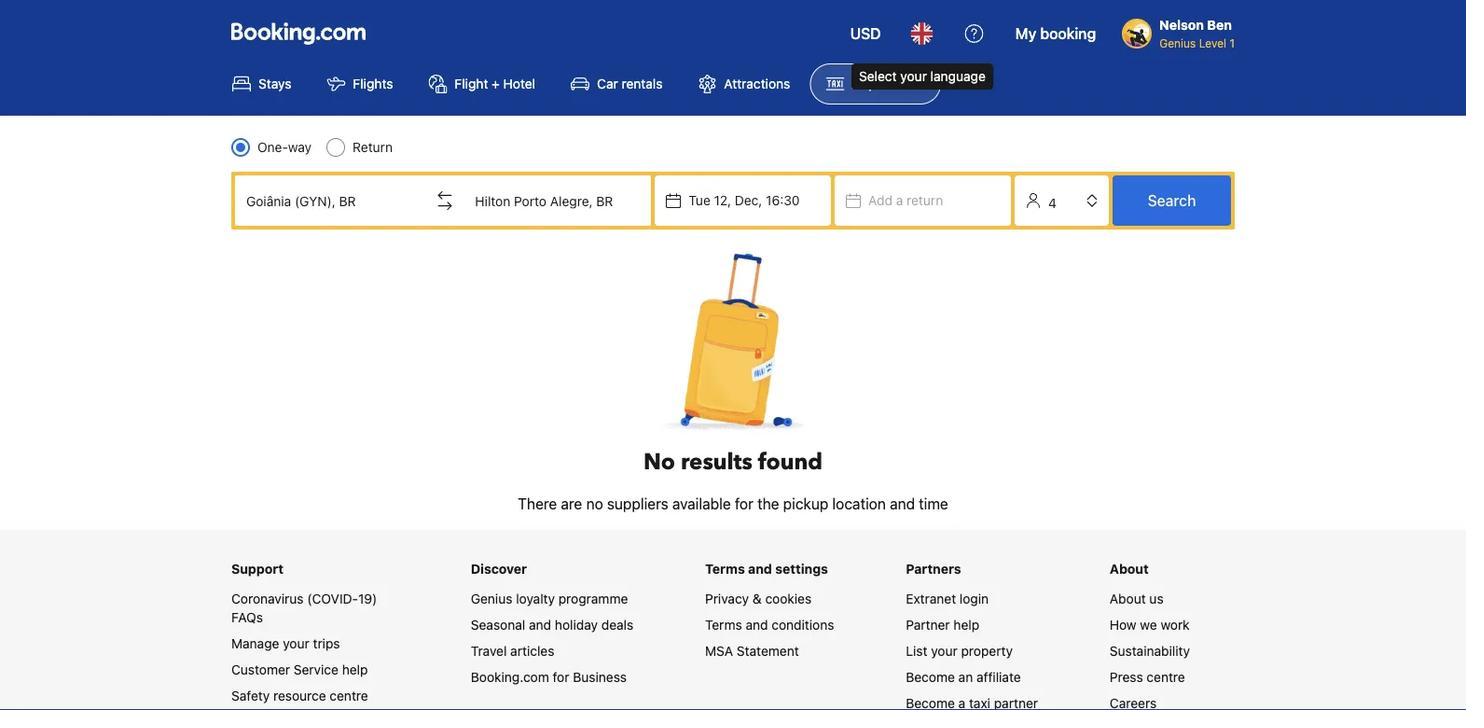 Task type: describe. For each thing, give the bounding box(es) containing it.
deals
[[602, 617, 634, 632]]

+
[[492, 76, 500, 91]]

customer
[[231, 662, 290, 677]]

return
[[907, 193, 944, 208]]

terms and settings
[[705, 561, 828, 576]]

one-way
[[258, 139, 312, 155]]

about for about us
[[1110, 591, 1146, 606]]

Drop-off location text field
[[464, 178, 652, 223]]

seasonal and holiday deals
[[471, 617, 634, 632]]

flights link
[[311, 63, 409, 105]]

genius loyalty programme
[[471, 591, 628, 606]]

12,
[[714, 193, 732, 208]]

nelson ben genius level 1
[[1160, 17, 1235, 49]]

booking.com image
[[231, 22, 366, 45]]

partner help link
[[906, 617, 980, 632]]

no results found
[[644, 447, 823, 478]]

rentals
[[622, 76, 663, 91]]

no
[[644, 447, 676, 478]]

your for manage
[[283, 636, 310, 651]]

my booking link
[[1005, 11, 1108, 56]]

booking.com for business
[[471, 669, 627, 685]]

press centre link
[[1110, 669, 1186, 685]]

sustainability link
[[1110, 643, 1191, 658]]

safety resource centre
[[231, 688, 368, 703]]

time
[[919, 495, 949, 512]]

extranet login
[[906, 591, 989, 606]]

privacy & cookies
[[705, 591, 812, 606]]

&
[[753, 591, 762, 606]]

coronavirus
[[231, 591, 304, 606]]

level
[[1200, 36, 1227, 49]]

are
[[561, 495, 583, 512]]

ben
[[1208, 17, 1233, 33]]

customer service help
[[231, 662, 368, 677]]

become an affiliate
[[906, 669, 1021, 685]]

genius loyalty programme link
[[471, 591, 628, 606]]

and for seasonal and holiday deals
[[529, 617, 552, 632]]

manage your trips
[[231, 636, 340, 651]]

press centre
[[1110, 669, 1186, 685]]

nelson
[[1160, 17, 1205, 33]]

support
[[231, 561, 284, 576]]

discover
[[471, 561, 527, 576]]

list your property link
[[906, 643, 1013, 658]]

travel articles
[[471, 643, 555, 658]]

0 horizontal spatial for
[[553, 669, 570, 685]]

msa statement link
[[705, 643, 799, 658]]

attractions link
[[682, 63, 806, 105]]

msa
[[705, 643, 734, 658]]

list your property
[[906, 643, 1013, 658]]

msa statement
[[705, 643, 799, 658]]

dec,
[[735, 193, 763, 208]]

0 vertical spatial help
[[954, 617, 980, 632]]

and for terms and settings
[[749, 561, 773, 576]]

we
[[1141, 617, 1158, 632]]

holiday
[[555, 617, 598, 632]]

add
[[869, 193, 893, 208]]

car rentals link
[[555, 63, 679, 105]]

there are no suppliers available for the pickup location and time
[[518, 495, 949, 512]]

0 vertical spatial for
[[735, 495, 754, 512]]

sustainability
[[1110, 643, 1191, 658]]

resource
[[273, 688, 326, 703]]

no
[[586, 495, 603, 512]]

how we work link
[[1110, 617, 1190, 632]]

privacy
[[705, 591, 749, 606]]

airport
[[852, 76, 894, 91]]

search
[[1148, 192, 1197, 209]]

and left time
[[890, 495, 915, 512]]

tue 12, dec, 16:30 button
[[655, 175, 832, 226]]

flight + hotel
[[455, 76, 536, 91]]

cookies
[[766, 591, 812, 606]]

extranet login link
[[906, 591, 989, 606]]

there
[[518, 495, 557, 512]]

your account menu nelson ben genius level 1 element
[[1123, 8, 1243, 51]]

terms and conditions link
[[705, 617, 835, 632]]

become an affiliate link
[[906, 669, 1021, 685]]

manage your trips link
[[231, 636, 340, 651]]

about us
[[1110, 591, 1164, 606]]

one-
[[258, 139, 288, 155]]



Task type: locate. For each thing, give the bounding box(es) containing it.
0 horizontal spatial your
[[283, 636, 310, 651]]

coronavirus (covid-19) faqs
[[231, 591, 377, 625]]

1 vertical spatial genius
[[471, 591, 513, 606]]

1 vertical spatial centre
[[330, 688, 368, 703]]

service
[[294, 662, 339, 677]]

help
[[954, 617, 980, 632], [342, 662, 368, 677]]

Drop-off location field
[[464, 178, 652, 223]]

your for select
[[901, 69, 927, 84]]

airport taxis
[[852, 76, 926, 91]]

car
[[597, 76, 618, 91]]

extranet
[[906, 591, 957, 606]]

Pick-up location field
[[235, 178, 423, 223]]

usd
[[851, 25, 882, 42]]

1 about from the top
[[1110, 561, 1149, 576]]

your for list
[[931, 643, 958, 658]]

centre down sustainability
[[1147, 669, 1186, 685]]

language
[[931, 69, 986, 84]]

booking
[[1041, 25, 1097, 42]]

seasonal and holiday deals link
[[471, 617, 634, 632]]

tue 12, dec, 16:30
[[689, 193, 800, 208]]

1 vertical spatial terms
[[705, 617, 742, 632]]

and down the &
[[746, 617, 768, 632]]

return
[[353, 139, 393, 155]]

partners
[[906, 561, 962, 576]]

settings
[[776, 561, 828, 576]]

genius inside nelson ben genius level 1
[[1160, 36, 1196, 49]]

19)
[[358, 591, 377, 606]]

help right service
[[342, 662, 368, 677]]

Pick-up location text field
[[235, 178, 423, 223]]

attractions
[[724, 76, 791, 91]]

about us link
[[1110, 591, 1164, 606]]

articles
[[511, 643, 555, 658]]

an
[[959, 669, 973, 685]]

2 terms from the top
[[705, 617, 742, 632]]

add a return
[[869, 193, 944, 208]]

taxis
[[897, 76, 926, 91]]

become
[[906, 669, 955, 685]]

way
[[288, 139, 312, 155]]

safety resource centre link
[[231, 688, 368, 703]]

how
[[1110, 617, 1137, 632]]

for left the
[[735, 495, 754, 512]]

statement
[[737, 643, 799, 658]]

1
[[1230, 36, 1235, 49]]

genius up seasonal in the bottom of the page
[[471, 591, 513, 606]]

business
[[573, 669, 627, 685]]

and up privacy & cookies link
[[749, 561, 773, 576]]

1 horizontal spatial for
[[735, 495, 754, 512]]

programme
[[559, 591, 628, 606]]

0 vertical spatial centre
[[1147, 669, 1186, 685]]

terms down privacy
[[705, 617, 742, 632]]

no results found image
[[650, 244, 816, 444]]

flights
[[353, 76, 393, 91]]

your up customer service help link at the left
[[283, 636, 310, 651]]

trips
[[313, 636, 340, 651]]

and
[[890, 495, 915, 512], [749, 561, 773, 576], [529, 617, 552, 632], [746, 617, 768, 632]]

partner
[[906, 617, 950, 632]]

stays
[[258, 76, 292, 91]]

booking.com for business link
[[471, 669, 627, 685]]

suppliers
[[607, 495, 669, 512]]

the
[[758, 495, 780, 512]]

1 vertical spatial about
[[1110, 591, 1146, 606]]

loyalty
[[516, 591, 555, 606]]

genius down the nelson
[[1160, 36, 1196, 49]]

1 horizontal spatial centre
[[1147, 669, 1186, 685]]

terms for terms and settings
[[705, 561, 745, 576]]

1 horizontal spatial your
[[901, 69, 927, 84]]

2 horizontal spatial your
[[931, 643, 958, 658]]

help up the list your property link
[[954, 617, 980, 632]]

select your language
[[859, 69, 986, 84]]

found
[[758, 447, 823, 478]]

hotel
[[504, 76, 536, 91]]

centre down service
[[330, 688, 368, 703]]

location
[[833, 495, 886, 512]]

0 horizontal spatial genius
[[471, 591, 513, 606]]

list
[[906, 643, 928, 658]]

0 vertical spatial terms
[[705, 561, 745, 576]]

terms and conditions
[[705, 617, 835, 632]]

and for terms and conditions
[[746, 617, 768, 632]]

1 horizontal spatial help
[[954, 617, 980, 632]]

how we work
[[1110, 617, 1190, 632]]

for left business
[[553, 669, 570, 685]]

your right select
[[901, 69, 927, 84]]

about up about us
[[1110, 561, 1149, 576]]

press
[[1110, 669, 1144, 685]]

car rentals
[[597, 76, 663, 91]]

stays link
[[216, 63, 307, 105]]

0 horizontal spatial help
[[342, 662, 368, 677]]

search button
[[1113, 175, 1232, 226]]

coronavirus (covid-19) faqs link
[[231, 591, 377, 625]]

privacy & cookies link
[[705, 591, 812, 606]]

safety
[[231, 688, 270, 703]]

available
[[673, 495, 731, 512]]

add a return button
[[835, 175, 1012, 226]]

2 about from the top
[[1110, 591, 1146, 606]]

about for about
[[1110, 561, 1149, 576]]

terms up privacy
[[705, 561, 745, 576]]

terms for terms and conditions
[[705, 617, 742, 632]]

about up how
[[1110, 591, 1146, 606]]

and down loyalty
[[529, 617, 552, 632]]

(covid-
[[307, 591, 358, 606]]

1 terms from the top
[[705, 561, 745, 576]]

usd button
[[839, 11, 893, 56]]

0 vertical spatial genius
[[1160, 36, 1196, 49]]

seasonal
[[471, 617, 526, 632]]

1 horizontal spatial genius
[[1160, 36, 1196, 49]]

0 vertical spatial about
[[1110, 561, 1149, 576]]

a
[[896, 193, 904, 208]]

us
[[1150, 591, 1164, 606]]

1 vertical spatial help
[[342, 662, 368, 677]]

about
[[1110, 561, 1149, 576], [1110, 591, 1146, 606]]

1 vertical spatial for
[[553, 669, 570, 685]]

0 horizontal spatial centre
[[330, 688, 368, 703]]

your down partner help link
[[931, 643, 958, 658]]

my
[[1016, 25, 1037, 42]]

affiliate
[[977, 669, 1021, 685]]



Task type: vqa. For each thing, say whether or not it's contained in the screenshot.
the Investor relations
no



